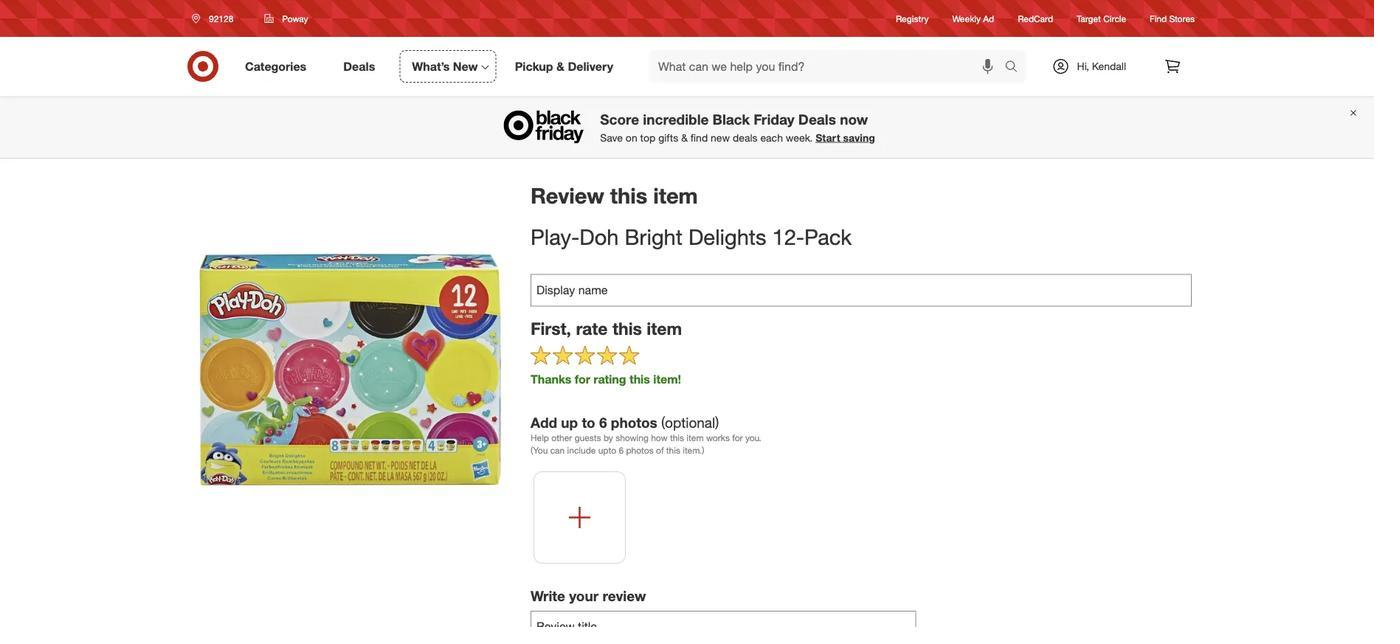 Task type: vqa. For each thing, say whether or not it's contained in the screenshot.
show
no



Task type: locate. For each thing, give the bounding box(es) containing it.
start
[[816, 131, 840, 144]]

delights
[[688, 224, 766, 250]]

poway
[[282, 13, 308, 24]]

new
[[453, 59, 478, 73]]

1 vertical spatial 6
[[619, 445, 624, 456]]

hi, kendall
[[1077, 60, 1126, 73]]

deals left what's
[[343, 59, 375, 73]]

target
[[1077, 13, 1101, 24]]

search button
[[998, 50, 1034, 86]]

0 vertical spatial deals
[[343, 59, 375, 73]]

item up item!
[[647, 318, 682, 339]]

What can we help you find? suggestions appear below search field
[[649, 50, 1009, 83]]

0 horizontal spatial &
[[556, 59, 565, 73]]

1 vertical spatial deals
[[798, 111, 836, 128]]

this
[[610, 182, 647, 208], [612, 318, 642, 339], [629, 372, 650, 386], [670, 432, 684, 443], [666, 445, 680, 456]]

thanks for rating this item!
[[531, 372, 681, 386]]

& left find
[[681, 131, 688, 144]]

of
[[656, 445, 664, 456]]

& right pickup
[[556, 59, 565, 73]]

you.
[[745, 432, 762, 443]]

first, rate this item
[[531, 318, 682, 339]]

pack
[[804, 224, 852, 250]]

1 vertical spatial for
[[732, 432, 743, 443]]

this right how
[[670, 432, 684, 443]]

1 vertical spatial &
[[681, 131, 688, 144]]

showing
[[616, 432, 649, 443]]

saving
[[843, 131, 875, 144]]

target circle
[[1077, 13, 1126, 24]]

pickup
[[515, 59, 553, 73]]

now
[[840, 111, 868, 128]]

how
[[651, 432, 668, 443]]

for inside add up to 6 photos (optional) help other guests by showing how this item works for you. (you can include upto 6 photos of this item.)
[[732, 432, 743, 443]]

1 horizontal spatial for
[[732, 432, 743, 443]]

rating
[[594, 372, 626, 386]]

photos down showing
[[626, 445, 654, 456]]

0 vertical spatial for
[[575, 372, 590, 386]]

add up to 6 photos (optional) help other guests by showing how this item works for you. (you can include upto 6 photos of this item.)
[[531, 414, 762, 456]]

item
[[653, 182, 698, 208], [647, 318, 682, 339], [687, 432, 704, 443]]

review this item
[[531, 182, 698, 208]]

weekly ad link
[[952, 12, 994, 25]]

1 horizontal spatial deals
[[798, 111, 836, 128]]

help
[[531, 432, 549, 443]]

categories
[[245, 59, 306, 73]]

&
[[556, 59, 565, 73], [681, 131, 688, 144]]

registry
[[896, 13, 929, 24]]

item inside add up to 6 photos (optional) help other guests by showing how this item works for you. (you can include upto 6 photos of this item.)
[[687, 432, 704, 443]]

categories link
[[232, 50, 325, 83]]

for left you.
[[732, 432, 743, 443]]

include
[[567, 445, 596, 456]]

find stores link
[[1150, 12, 1195, 25]]

0 horizontal spatial deals
[[343, 59, 375, 73]]

black
[[713, 111, 750, 128]]

1 vertical spatial photos
[[626, 445, 654, 456]]

92128 button
[[182, 5, 249, 32]]

deals
[[343, 59, 375, 73], [798, 111, 836, 128]]

0 horizontal spatial for
[[575, 372, 590, 386]]

1 vertical spatial item
[[647, 318, 682, 339]]

new
[[711, 131, 730, 144]]

6 right the to
[[599, 414, 607, 431]]

hi,
[[1077, 60, 1089, 73]]

deals up start
[[798, 111, 836, 128]]

2 vertical spatial item
[[687, 432, 704, 443]]

6
[[599, 414, 607, 431], [619, 445, 624, 456]]

to
[[582, 414, 595, 431]]

deals inside score incredible black friday deals now save on top gifts & find new deals each week. start saving
[[798, 111, 836, 128]]

weekly ad
[[952, 13, 994, 24]]

up
[[561, 414, 578, 431]]

this left item!
[[629, 372, 650, 386]]

ad
[[983, 13, 994, 24]]

registry link
[[896, 12, 929, 25]]

1 horizontal spatial 6
[[619, 445, 624, 456]]

photos up showing
[[611, 414, 657, 431]]

rate
[[576, 318, 608, 339]]

item up item.)
[[687, 432, 704, 443]]

item up play-doh bright delights 12-pack
[[653, 182, 698, 208]]

find
[[1150, 13, 1167, 24]]

item.)
[[683, 445, 704, 456]]

what's new
[[412, 59, 478, 73]]

thanks
[[531, 372, 571, 386]]

upto
[[598, 445, 616, 456]]

what's new link
[[399, 50, 496, 83]]

for
[[575, 372, 590, 386], [732, 432, 743, 443]]

for left rating
[[575, 372, 590, 386]]

0 vertical spatial photos
[[611, 414, 657, 431]]

photos
[[611, 414, 657, 431], [626, 445, 654, 456]]

6 right upto
[[619, 445, 624, 456]]

stores
[[1169, 13, 1195, 24]]

redcard
[[1018, 13, 1053, 24]]

delivery
[[568, 59, 613, 73]]

12-
[[772, 224, 804, 250]]

pickup & delivery link
[[502, 50, 632, 83]]

1 horizontal spatial &
[[681, 131, 688, 144]]

None text field
[[531, 274, 1192, 307], [531, 611, 916, 627], [531, 274, 1192, 307], [531, 611, 916, 627]]

0 horizontal spatial 6
[[599, 414, 607, 431]]

other
[[551, 432, 572, 443]]



Task type: describe. For each thing, give the bounding box(es) containing it.
guests
[[575, 432, 601, 443]]

92128
[[209, 13, 233, 24]]

review
[[531, 182, 604, 208]]

0 vertical spatial &
[[556, 59, 565, 73]]

deals link
[[331, 50, 394, 83]]

what's
[[412, 59, 450, 73]]

friday
[[754, 111, 795, 128]]

poway button
[[255, 5, 318, 32]]

score
[[600, 111, 639, 128]]

write your review
[[531, 588, 646, 605]]

each
[[760, 131, 783, 144]]

redcard link
[[1018, 12, 1053, 25]]

save
[[600, 131, 623, 144]]

your
[[569, 588, 599, 605]]

gifts
[[658, 131, 678, 144]]

deals
[[733, 131, 758, 144]]

works
[[706, 432, 730, 443]]

this right rate
[[612, 318, 642, 339]]

0 vertical spatial 6
[[599, 414, 607, 431]]

on
[[626, 131, 637, 144]]

play-doh bright delights 12-pack
[[531, 224, 852, 250]]

weekly
[[952, 13, 981, 24]]

(you
[[531, 445, 548, 456]]

bright
[[625, 224, 683, 250]]

find stores
[[1150, 13, 1195, 24]]

this up bright
[[610, 182, 647, 208]]

incredible
[[643, 111, 709, 128]]

can
[[550, 445, 565, 456]]

& inside score incredible black friday deals now save on top gifts & find new deals each week. start saving
[[681, 131, 688, 144]]

first,
[[531, 318, 571, 339]]

add
[[531, 414, 557, 431]]

target circle link
[[1077, 12, 1126, 25]]

by
[[604, 432, 613, 443]]

review
[[602, 588, 646, 605]]

this right of
[[666, 445, 680, 456]]

top
[[640, 131, 656, 144]]

find
[[691, 131, 708, 144]]

write
[[531, 588, 565, 605]]

score incredible black friday deals now save on top gifts & find new deals each week. start saving
[[600, 111, 875, 144]]

0 vertical spatial item
[[653, 182, 698, 208]]

week.
[[786, 131, 813, 144]]

kendall
[[1092, 60, 1126, 73]]

circle
[[1103, 13, 1126, 24]]

doh
[[580, 224, 619, 250]]

item!
[[653, 372, 681, 386]]

play-
[[531, 224, 580, 250]]

pickup & delivery
[[515, 59, 613, 73]]

search
[[998, 61, 1034, 75]]

(optional)
[[661, 414, 719, 431]]



